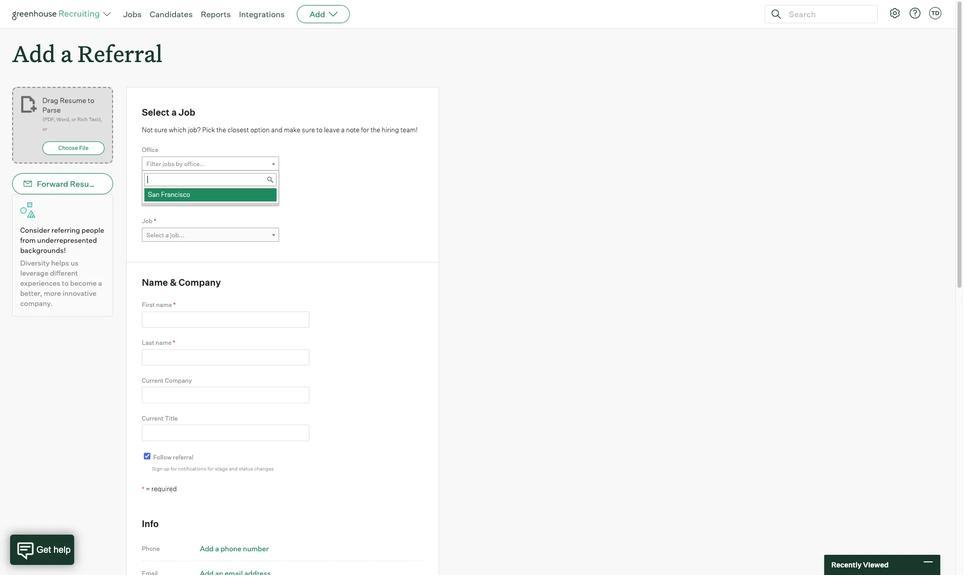 Task type: vqa. For each thing, say whether or not it's contained in the screenshot.
education)
no



Task type: describe. For each thing, give the bounding box(es) containing it.
0 horizontal spatial for
[[171, 466, 177, 472]]

company.
[[20, 299, 53, 308]]

td button
[[930, 7, 942, 19]]

forward
[[37, 179, 68, 189]]

not
[[142, 126, 153, 134]]

1 vertical spatial company
[[165, 377, 192, 384]]

sign up for notifications for stage and status changes
[[152, 466, 274, 472]]

resume for forward
[[70, 179, 101, 189]]

1 vertical spatial job
[[142, 217, 153, 225]]

integrations link
[[239, 9, 285, 19]]

1 vertical spatial to
[[317, 126, 323, 134]]

more
[[44, 289, 61, 298]]

=
[[146, 485, 150, 493]]

add a phone number
[[200, 544, 269, 553]]

status
[[239, 466, 253, 472]]

closest
[[228, 126, 249, 134]]

changes
[[254, 466, 274, 472]]

hiring
[[382, 126, 399, 134]]

viewed
[[863, 561, 889, 569]]

san francisco
[[148, 190, 190, 198]]

configure image
[[889, 7, 901, 19]]

note
[[346, 126, 360, 134]]

candidates link
[[150, 9, 193, 19]]

last name *
[[142, 339, 175, 346]]

sign
[[152, 466, 163, 472]]

td
[[932, 10, 940, 17]]

san francisco option
[[144, 188, 277, 202]]

select for select a job
[[142, 107, 170, 118]]

experiences
[[20, 279, 60, 287]]

jobs link
[[123, 9, 142, 19]]

filter jobs by office... link
[[142, 156, 279, 171]]

leverage
[[20, 269, 48, 277]]

2 horizontal spatial for
[[361, 126, 369, 134]]

info
[[142, 518, 159, 529]]

phone
[[142, 545, 160, 552]]

0 horizontal spatial and
[[229, 466, 238, 472]]

jobs
[[123, 9, 142, 19]]

name & company
[[142, 277, 221, 288]]

from
[[20, 236, 36, 244]]

leave
[[324, 126, 340, 134]]

resume for drag
[[60, 96, 86, 105]]

text),
[[89, 116, 102, 122]]

jobs for office...
[[163, 160, 175, 167]]

current title
[[142, 414, 178, 422]]

option
[[251, 126, 270, 134]]

add a referral
[[12, 38, 162, 68]]

choose
[[58, 145, 78, 152]]

better,
[[20, 289, 42, 298]]

current for current title
[[142, 414, 164, 422]]

follow referral
[[153, 453, 194, 461]]

select a job...
[[146, 231, 185, 239]]

job...
[[170, 231, 185, 239]]

referral
[[78, 38, 162, 68]]

forward resume via email button
[[12, 173, 136, 195]]

number
[[243, 544, 269, 553]]

pick
[[202, 126, 215, 134]]

first name *
[[142, 301, 176, 309]]

add a phone number link
[[200, 544, 269, 553]]

0 vertical spatial job
[[179, 107, 195, 118]]

reports
[[201, 9, 231, 19]]

title
[[165, 414, 178, 422]]

greenhouse recruiting image
[[12, 8, 103, 20]]

email
[[115, 179, 136, 189]]

consider
[[20, 226, 50, 234]]

2 sure from the left
[[302, 126, 315, 134]]

follow
[[153, 453, 172, 461]]

helps
[[51, 259, 69, 267]]

filter for filter jobs by office...
[[146, 160, 161, 167]]

first
[[142, 301, 155, 309]]

reports link
[[201, 9, 231, 19]]

1 horizontal spatial and
[[271, 126, 283, 134]]

add button
[[297, 5, 350, 23]]

a inside consider referring people from underrepresented backgrounds! diversity helps us leverage different experiences to become a better, more innovative company.
[[98, 279, 102, 287]]

recently viewed
[[832, 561, 889, 569]]

td button
[[928, 5, 944, 21]]

Search text field
[[787, 7, 869, 21]]

jobs for department...
[[163, 196, 175, 203]]

name for first
[[156, 301, 172, 309]]

word,
[[56, 116, 70, 122]]

san
[[148, 190, 160, 198]]

&
[[170, 277, 177, 288]]

current for current company
[[142, 377, 164, 384]]

team!
[[401, 126, 418, 134]]

notifications
[[178, 466, 207, 472]]

current company
[[142, 377, 192, 384]]

Follow referral checkbox
[[144, 453, 150, 459]]

candidates
[[150, 9, 193, 19]]

last
[[142, 339, 154, 346]]



Task type: locate. For each thing, give the bounding box(es) containing it.
by for department...
[[176, 196, 183, 203]]

by left department...
[[176, 196, 183, 203]]

filter for filter jobs by department...
[[146, 196, 161, 203]]

and right stage
[[229, 466, 238, 472]]

drag
[[42, 96, 58, 105]]

add inside popup button
[[310, 9, 325, 19]]

underrepresented
[[37, 236, 97, 244]]

for right note
[[361, 126, 369, 134]]

2 current from the top
[[142, 414, 164, 422]]

0 vertical spatial name
[[156, 301, 172, 309]]

(pdf,
[[42, 116, 55, 122]]

0 horizontal spatial or
[[42, 126, 47, 132]]

a
[[61, 38, 72, 68], [171, 107, 177, 118], [341, 126, 345, 134], [166, 231, 169, 239], [98, 279, 102, 287], [215, 544, 219, 553]]

filter down office
[[146, 160, 161, 167]]

not sure which job? pick the closest option and make sure to leave a note for the hiring team!
[[142, 126, 418, 134]]

consider referring people from underrepresented backgrounds! diversity helps us leverage different experiences to become a better, more innovative company.
[[20, 226, 104, 308]]

or down the (pdf,
[[42, 126, 47, 132]]

jobs right san
[[163, 196, 175, 203]]

current left title
[[142, 414, 164, 422]]

filter
[[146, 160, 161, 167], [146, 196, 161, 203]]

company
[[179, 277, 221, 288], [165, 377, 192, 384]]

a down greenhouse recruiting image
[[61, 38, 72, 68]]

the right 'pick'
[[216, 126, 226, 134]]

a for phone
[[215, 544, 219, 553]]

None text field
[[142, 425, 310, 441]]

sure
[[154, 126, 167, 134], [302, 126, 315, 134]]

*
[[154, 217, 156, 225], [173, 301, 176, 309], [173, 339, 175, 346], [142, 485, 144, 493]]

referring
[[51, 226, 80, 234]]

1 vertical spatial by
[[176, 196, 183, 203]]

1 vertical spatial current
[[142, 414, 164, 422]]

* inside * = required
[[142, 485, 144, 493]]

2 horizontal spatial add
[[310, 9, 325, 19]]

resume up rich
[[60, 96, 86, 105]]

2 by from the top
[[176, 196, 183, 203]]

diversity
[[20, 259, 50, 267]]

2 filter from the top
[[146, 196, 161, 203]]

1 horizontal spatial add
[[200, 544, 214, 553]]

a left job... in the top of the page
[[166, 231, 169, 239]]

2 vertical spatial add
[[200, 544, 214, 553]]

san francisco list box
[[142, 188, 277, 202]]

or
[[71, 116, 76, 122], [42, 126, 47, 132]]

to down different
[[62, 279, 69, 287]]

integrations
[[239, 9, 285, 19]]

name right last
[[156, 339, 172, 346]]

francisco
[[161, 190, 190, 198]]

1 vertical spatial add
[[12, 38, 55, 68]]

drag resume to parse (pdf, word, or rich text), or
[[42, 96, 102, 132]]

select down job *
[[146, 231, 164, 239]]

0 horizontal spatial job
[[142, 217, 153, 225]]

0 vertical spatial select
[[142, 107, 170, 118]]

0 vertical spatial and
[[271, 126, 283, 134]]

0 vertical spatial or
[[71, 116, 76, 122]]

a right "become"
[[98, 279, 102, 287]]

name
[[156, 301, 172, 309], [156, 339, 172, 346]]

select for select a job...
[[146, 231, 164, 239]]

a for job...
[[166, 231, 169, 239]]

job?
[[188, 126, 201, 134]]

1 by from the top
[[176, 160, 183, 167]]

resume inside drag resume to parse (pdf, word, or rich text), or
[[60, 96, 86, 105]]

jobs up department
[[163, 160, 175, 167]]

office...
[[184, 160, 205, 167]]

by
[[176, 160, 183, 167], [176, 196, 183, 203]]

parse
[[42, 106, 61, 114]]

1 horizontal spatial or
[[71, 116, 76, 122]]

resume
[[60, 96, 86, 105], [70, 179, 101, 189]]

required
[[152, 485, 177, 493]]

0 horizontal spatial the
[[216, 126, 226, 134]]

to
[[88, 96, 94, 105], [317, 126, 323, 134], [62, 279, 69, 287]]

current down last
[[142, 377, 164, 384]]

jobs
[[163, 160, 175, 167], [163, 196, 175, 203]]

select up not at the left top of page
[[142, 107, 170, 118]]

innovative
[[62, 289, 97, 298]]

to left the leave in the top left of the page
[[317, 126, 323, 134]]

1 horizontal spatial sure
[[302, 126, 315, 134]]

company right &
[[179, 277, 221, 288]]

stage
[[215, 466, 228, 472]]

1 vertical spatial resume
[[70, 179, 101, 189]]

up
[[164, 466, 170, 472]]

by for office...
[[176, 160, 183, 167]]

resume inside button
[[70, 179, 101, 189]]

1 horizontal spatial job
[[179, 107, 195, 118]]

1 the from the left
[[216, 126, 226, 134]]

resume left via
[[70, 179, 101, 189]]

by left office...
[[176, 160, 183, 167]]

forward resume via email
[[37, 179, 136, 189]]

current
[[142, 377, 164, 384], [142, 414, 164, 422]]

or left rich
[[71, 116, 76, 122]]

add for add
[[310, 9, 325, 19]]

0 vertical spatial current
[[142, 377, 164, 384]]

the
[[216, 126, 226, 134], [371, 126, 380, 134]]

job up select a job...
[[142, 217, 153, 225]]

sure right 'make'
[[302, 126, 315, 134]]

via
[[103, 179, 114, 189]]

for
[[361, 126, 369, 134], [171, 466, 177, 472], [208, 466, 214, 472]]

1 vertical spatial filter
[[146, 196, 161, 203]]

people
[[82, 226, 104, 234]]

0 vertical spatial jobs
[[163, 160, 175, 167]]

0 horizontal spatial to
[[62, 279, 69, 287]]

name
[[142, 277, 168, 288]]

the left hiring
[[371, 126, 380, 134]]

department
[[142, 182, 176, 189]]

0 vertical spatial company
[[179, 277, 221, 288]]

* right last
[[173, 339, 175, 346]]

1 horizontal spatial the
[[371, 126, 380, 134]]

name for last
[[156, 339, 172, 346]]

select a job
[[142, 107, 195, 118]]

job up job?
[[179, 107, 195, 118]]

* left =
[[142, 485, 144, 493]]

name right first
[[156, 301, 172, 309]]

1 horizontal spatial for
[[208, 466, 214, 472]]

select a job... link
[[142, 228, 279, 242]]

add for add a phone number
[[200, 544, 214, 553]]

add
[[310, 9, 325, 19], [12, 38, 55, 68], [200, 544, 214, 553]]

different
[[50, 269, 78, 277]]

a left "phone"
[[215, 544, 219, 553]]

job
[[179, 107, 195, 118], [142, 217, 153, 225]]

0 vertical spatial add
[[310, 9, 325, 19]]

file
[[79, 145, 89, 152]]

company up title
[[165, 377, 192, 384]]

0 horizontal spatial add
[[12, 38, 55, 68]]

for left stage
[[208, 466, 214, 472]]

make
[[284, 126, 301, 134]]

phone
[[221, 544, 241, 553]]

a for job
[[171, 107, 177, 118]]

choose file
[[58, 145, 89, 152]]

a left note
[[341, 126, 345, 134]]

0 vertical spatial by
[[176, 160, 183, 167]]

1 jobs from the top
[[163, 160, 175, 167]]

filter jobs by office...
[[146, 160, 205, 167]]

for right the up on the bottom left of page
[[171, 466, 177, 472]]

1 sure from the left
[[154, 126, 167, 134]]

1 vertical spatial or
[[42, 126, 47, 132]]

0 vertical spatial to
[[88, 96, 94, 105]]

2 horizontal spatial to
[[317, 126, 323, 134]]

a up which
[[171, 107, 177, 118]]

filter jobs by department...
[[146, 196, 223, 203]]

rich
[[77, 116, 88, 122]]

which
[[169, 126, 186, 134]]

2 jobs from the top
[[163, 196, 175, 203]]

us
[[71, 259, 79, 267]]

sure right not at the left top of page
[[154, 126, 167, 134]]

None text field
[[144, 173, 277, 186], [142, 311, 310, 328], [142, 349, 310, 366], [142, 387, 310, 403], [144, 173, 277, 186], [142, 311, 310, 328], [142, 349, 310, 366], [142, 387, 310, 403]]

1 filter from the top
[[146, 160, 161, 167]]

1 vertical spatial name
[[156, 339, 172, 346]]

1 vertical spatial jobs
[[163, 196, 175, 203]]

job *
[[142, 217, 156, 225]]

1 vertical spatial select
[[146, 231, 164, 239]]

0 horizontal spatial sure
[[154, 126, 167, 134]]

add for add a referral
[[12, 38, 55, 68]]

filter down department
[[146, 196, 161, 203]]

select
[[142, 107, 170, 118], [146, 231, 164, 239]]

a for referral
[[61, 38, 72, 68]]

2 vertical spatial to
[[62, 279, 69, 287]]

office
[[142, 146, 158, 154]]

* down &
[[173, 301, 176, 309]]

2 the from the left
[[371, 126, 380, 134]]

1 current from the top
[[142, 377, 164, 384]]

and left 'make'
[[271, 126, 283, 134]]

1 vertical spatial and
[[229, 466, 238, 472]]

1 horizontal spatial to
[[88, 96, 94, 105]]

to up text),
[[88, 96, 94, 105]]

to inside consider referring people from underrepresented backgrounds! diversity helps us leverage different experiences to become a better, more innovative company.
[[62, 279, 69, 287]]

become
[[70, 279, 97, 287]]

referral
[[173, 453, 194, 461]]

0 vertical spatial filter
[[146, 160, 161, 167]]

to inside drag resume to parse (pdf, word, or rich text), or
[[88, 96, 94, 105]]

* up select a job...
[[154, 217, 156, 225]]

* = required
[[142, 485, 177, 493]]

0 vertical spatial resume
[[60, 96, 86, 105]]

department...
[[184, 196, 223, 203]]

filter jobs by department... link
[[142, 192, 279, 207]]



